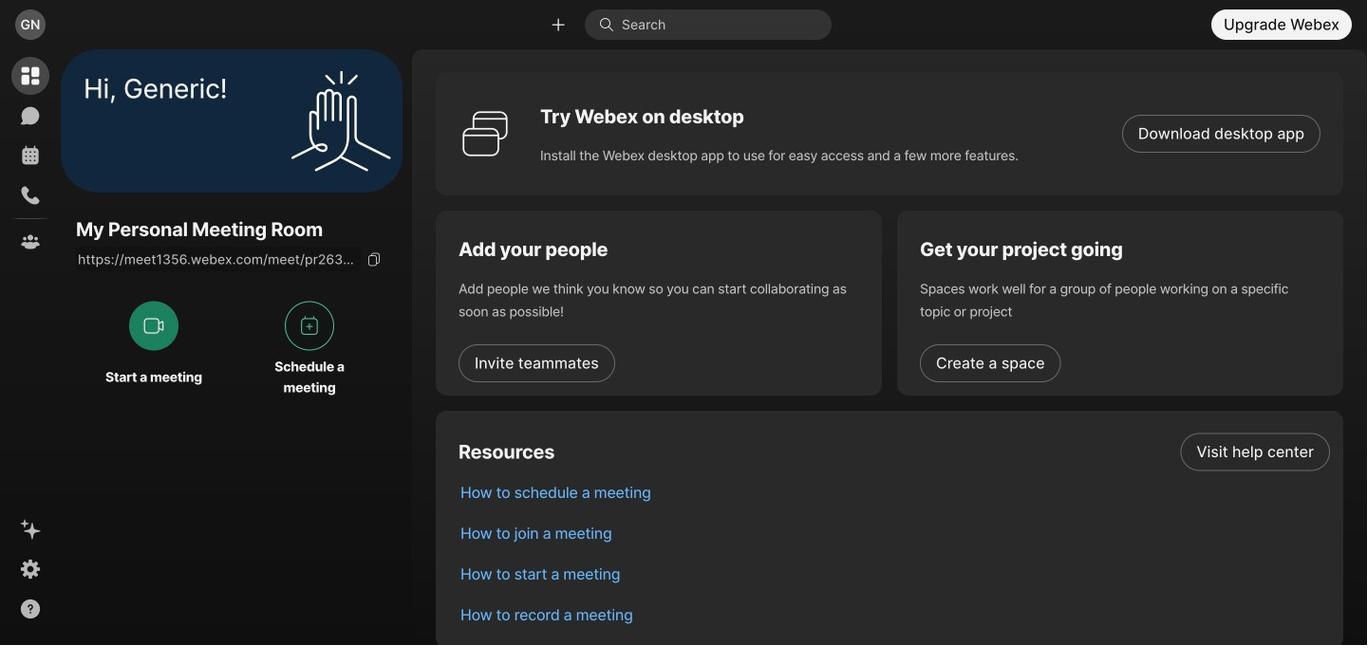 Task type: locate. For each thing, give the bounding box(es) containing it.
2 list item from the top
[[445, 473, 1344, 514]]

navigation
[[0, 49, 61, 646]]

3 list item from the top
[[445, 514, 1344, 555]]

list item
[[445, 432, 1344, 473], [445, 473, 1344, 514], [445, 514, 1344, 555], [445, 555, 1344, 596], [445, 596, 1344, 636]]

None text field
[[76, 246, 361, 273]]



Task type: vqa. For each thing, say whether or not it's contained in the screenshot.
3rd list item
yes



Task type: describe. For each thing, give the bounding box(es) containing it.
webex tab list
[[11, 57, 49, 261]]

1 list item from the top
[[445, 432, 1344, 473]]

5 list item from the top
[[445, 596, 1344, 636]]

4 list item from the top
[[445, 555, 1344, 596]]

two hands high fiving image
[[284, 64, 398, 178]]



